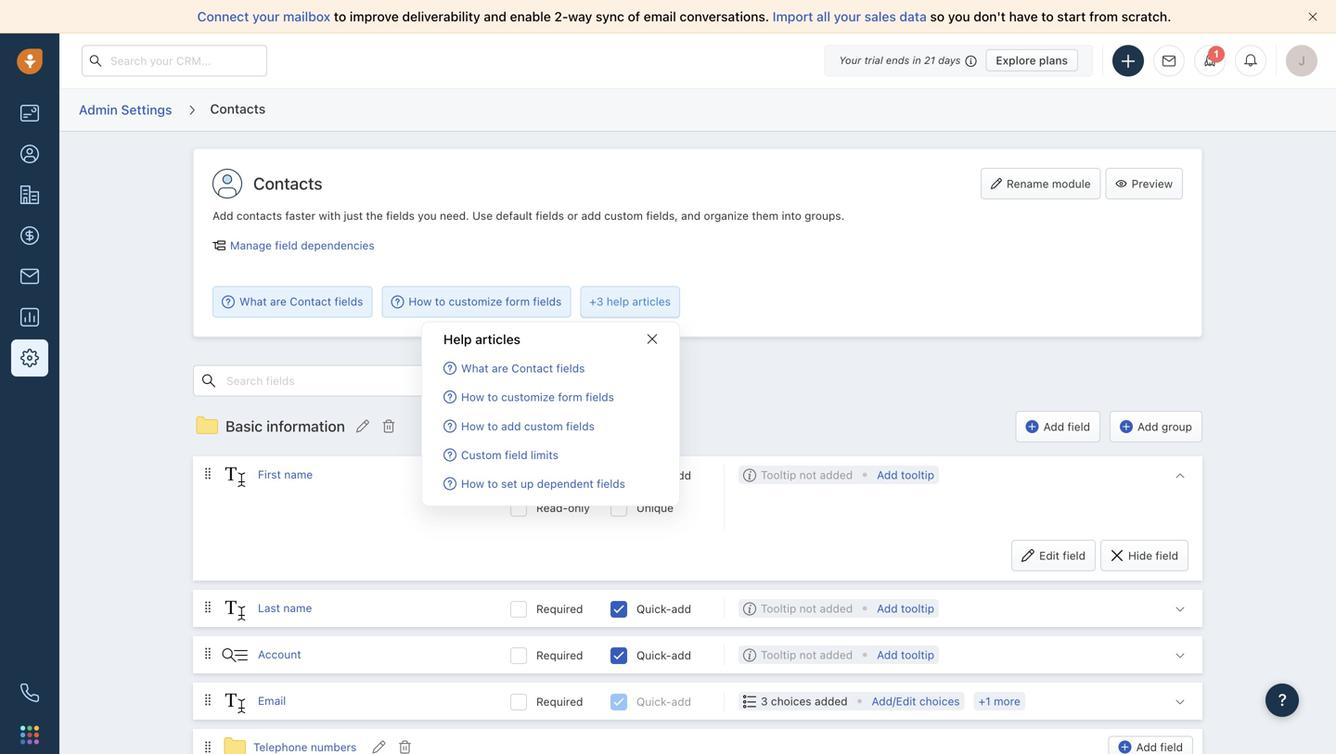 Task type: vqa. For each thing, say whether or not it's contained in the screenshot.
the 365
no



Task type: describe. For each thing, give the bounding box(es) containing it.
what for right "what are contact fields" link
[[461, 362, 489, 375]]

have
[[1009, 9, 1038, 24]]

into
[[782, 209, 802, 222]]

what for topmost "what are contact fields" link
[[239, 295, 267, 308]]

quick- for last name
[[637, 603, 671, 616]]

custom
[[461, 448, 502, 461]]

dependencies
[[301, 239, 375, 252]]

0 vertical spatial what are contact fields link
[[222, 294, 363, 310]]

default
[[496, 209, 532, 222]]

what are contact fields for right "what are contact fields" link
[[461, 362, 585, 375]]

articles inside dropdown button
[[632, 295, 671, 308]]

quick-add for last name
[[637, 603, 691, 616]]

don't
[[974, 9, 1006, 24]]

hide
[[1128, 549, 1153, 562]]

more
[[994, 695, 1021, 708]]

scratch.
[[1122, 9, 1171, 24]]

+3 help articles
[[590, 295, 671, 308]]

field for left add field button
[[1068, 420, 1090, 433]]

form text image for email
[[221, 689, 249, 717]]

quick- for account
[[637, 649, 671, 662]]

add group button
[[1110, 411, 1203, 443]]

rename module button
[[981, 168, 1101, 200]]

edit field button
[[1012, 540, 1096, 572]]

what are contact fields for topmost "what are contact fields" link
[[239, 295, 363, 308]]

quick- for email
[[637, 695, 671, 708]]

just
[[344, 209, 363, 222]]

+3 help articles button
[[580, 286, 680, 318]]

0 horizontal spatial add field button
[[1016, 411, 1101, 443]]

1 vertical spatial form
[[558, 391, 582, 404]]

enable
[[510, 9, 551, 24]]

ui drag handle image for email
[[202, 694, 213, 707]]

connect your mailbox to improve deliverability and enable 2-way sync of email conversations. import all your sales data so you don't have to start from scratch.
[[197, 9, 1171, 24]]

how inside how to add custom fields link
[[461, 419, 484, 432]]

help articles
[[444, 332, 521, 347]]

are for right "what are contact fields" link
[[492, 362, 508, 375]]

ui drag handle image for account
[[202, 647, 213, 660]]

+3 help articles link
[[590, 294, 671, 310]]

form auto_complete image
[[221, 641, 249, 669]]

3 add tooltip link from the top
[[877, 646, 935, 664]]

3 not from the top
[[800, 649, 817, 662]]

manage field dependencies
[[230, 239, 375, 252]]

freshworks switcher image
[[20, 726, 39, 744]]

Search fields text field
[[193, 365, 676, 396]]

2 your from the left
[[834, 9, 861, 24]]

need.
[[440, 209, 469, 222]]

basic
[[225, 417, 263, 435]]

rename
[[1007, 177, 1049, 190]]

preview button
[[1106, 168, 1183, 200]]

up
[[521, 477, 534, 490]]

ui drag handle image for first name
[[202, 467, 213, 480]]

1 vertical spatial customize
[[501, 391, 555, 404]]

numbers
[[311, 741, 357, 754]]

limits
[[531, 448, 558, 461]]

tooltip for first
[[901, 469, 935, 481]]

add/edit choices link
[[872, 692, 960, 711]]

name for last name
[[283, 602, 312, 615]]

unique
[[637, 501, 674, 514]]

custom field limits link
[[444, 447, 625, 463]]

plans
[[1039, 54, 1068, 67]]

preview
[[1132, 177, 1173, 190]]

0 horizontal spatial form
[[506, 295, 530, 308]]

first name
[[258, 468, 313, 481]]

rename module
[[1007, 177, 1091, 190]]

faster
[[285, 209, 316, 222]]

last name
[[258, 602, 312, 615]]

from
[[1089, 9, 1118, 24]]

quick-add for first name
[[637, 469, 691, 482]]

add for email
[[671, 695, 691, 708]]

help
[[444, 332, 472, 347]]

3 tooltip from the top
[[901, 649, 935, 662]]

1 horizontal spatial what are contact fields link
[[444, 360, 625, 376]]

how to set up dependent fields link
[[444, 476, 625, 492]]

field for the hide field button
[[1156, 549, 1179, 562]]

admin
[[79, 102, 118, 117]]

the
[[366, 209, 383, 222]]

add tooltip link for last
[[877, 599, 935, 618]]

telephone numbers
[[253, 741, 357, 754]]

how inside how to set up dependent fields link
[[461, 477, 484, 490]]

start
[[1057, 9, 1086, 24]]

last
[[258, 602, 280, 615]]

tooltip not added for first
[[761, 469, 853, 481]]

add field for bottom add field button
[[1136, 741, 1183, 754]]

email
[[258, 694, 286, 707]]

explore
[[996, 54, 1036, 67]]

0 vertical spatial and
[[484, 9, 507, 24]]

add/edit
[[872, 695, 916, 708]]

3
[[761, 695, 768, 708]]

how to add custom fields
[[461, 419, 595, 432]]

required for email
[[536, 695, 583, 708]]

tooltip for last
[[901, 602, 935, 615]]

to left set
[[488, 477, 498, 490]]

how to set up dependent fields
[[461, 477, 625, 490]]

form text image for first name
[[221, 463, 249, 491]]

improve
[[350, 9, 399, 24]]

or
[[567, 209, 578, 222]]

sales
[[865, 9, 896, 24]]

0 horizontal spatial you
[[418, 209, 437, 222]]

phone image
[[20, 684, 39, 702]]

data
[[900, 9, 927, 24]]

add tooltip link for first
[[877, 466, 935, 484]]

to up 'how to add custom fields'
[[488, 391, 498, 404]]

hide field
[[1128, 549, 1179, 562]]

them
[[752, 209, 779, 222]]

required for first name
[[536, 469, 583, 482]]

basic information
[[225, 417, 345, 435]]

way
[[568, 9, 592, 24]]

ends
[[886, 54, 910, 66]]

account
[[258, 648, 301, 661]]

quick-add for email
[[637, 695, 691, 708]]

to up "help"
[[435, 295, 446, 308]]

connect
[[197, 9, 249, 24]]

contacts
[[236, 209, 282, 222]]

trial
[[864, 54, 883, 66]]

in
[[913, 54, 921, 66]]

manage field dependencies link
[[213, 238, 384, 254]]



Task type: locate. For each thing, give the bounding box(es) containing it.
0 horizontal spatial contact
[[290, 295, 331, 308]]

3 tooltip from the top
[[761, 649, 796, 662]]

your
[[252, 9, 280, 24], [834, 9, 861, 24]]

1 vertical spatial how to customize form fields
[[461, 391, 614, 404]]

only
[[568, 501, 590, 514]]

articles right "help"
[[475, 332, 521, 347]]

ui drag handle image
[[202, 467, 213, 480], [202, 647, 213, 660], [202, 694, 213, 707]]

2 tooltip from the top
[[761, 602, 796, 615]]

explore plans
[[996, 54, 1068, 67]]

3 quick-add from the top
[[637, 649, 691, 662]]

form up how to add custom fields link on the bottom of the page
[[558, 391, 582, 404]]

2 add tooltip from the top
[[877, 602, 935, 615]]

0 vertical spatial add tooltip
[[877, 469, 935, 481]]

deliverability
[[402, 9, 480, 24]]

0 horizontal spatial choices
[[771, 695, 812, 708]]

1 add tooltip from the top
[[877, 469, 935, 481]]

telephone
[[253, 741, 308, 754]]

required for last name
[[536, 603, 583, 616]]

are down manage field dependencies link
[[270, 295, 287, 308]]

not for first
[[800, 469, 817, 481]]

add tooltip
[[877, 469, 935, 481], [877, 602, 935, 615], [877, 649, 935, 662]]

read-only
[[536, 501, 590, 514]]

admin settings
[[79, 102, 172, 117]]

2 vertical spatial not
[[800, 649, 817, 662]]

to up custom
[[488, 419, 498, 432]]

field for edit field 'button'
[[1063, 549, 1086, 562]]

0 vertical spatial how to customize form fields link
[[391, 294, 562, 310]]

1 vertical spatial tooltip
[[901, 602, 935, 615]]

2 quick-add from the top
[[637, 603, 691, 616]]

1 horizontal spatial and
[[681, 209, 701, 222]]

contacts down search your crm... text field
[[210, 101, 266, 116]]

0 vertical spatial what
[[239, 295, 267, 308]]

use
[[472, 209, 493, 222]]

1 horizontal spatial you
[[948, 9, 970, 24]]

sync
[[596, 9, 624, 24]]

0 horizontal spatial articles
[[475, 332, 521, 347]]

name right last
[[283, 602, 312, 615]]

with
[[319, 209, 341, 222]]

1 vertical spatial what are contact fields link
[[444, 360, 625, 376]]

2 required from the top
[[536, 603, 583, 616]]

of
[[628, 9, 640, 24]]

module
[[1052, 177, 1091, 190]]

your
[[839, 54, 862, 66]]

ui drag handle image left email
[[202, 694, 213, 707]]

required
[[536, 469, 583, 482], [536, 603, 583, 616], [536, 649, 583, 662], [536, 695, 583, 708]]

1 vertical spatial how to customize form fields link
[[444, 389, 625, 405]]

2 vertical spatial tooltip
[[761, 649, 796, 662]]

0 vertical spatial are
[[270, 295, 287, 308]]

1 horizontal spatial are
[[492, 362, 508, 375]]

add tooltip for first
[[877, 469, 935, 481]]

how to customize form fields up help articles
[[409, 295, 562, 308]]

field for bottom add field button
[[1160, 741, 1183, 754]]

choices for add/edit
[[920, 695, 960, 708]]

added for account
[[820, 649, 853, 662]]

name for first name
[[284, 468, 313, 481]]

customize up 'how to add custom fields'
[[501, 391, 555, 404]]

what are contact fields down the manage field dependencies
[[239, 295, 363, 308]]

1 horizontal spatial form
[[558, 391, 582, 404]]

customize up help articles
[[449, 295, 502, 308]]

0 vertical spatial you
[[948, 9, 970, 24]]

0 horizontal spatial what
[[239, 295, 267, 308]]

0 vertical spatial tooltip
[[901, 469, 935, 481]]

1 vertical spatial not
[[800, 602, 817, 615]]

how to customize form fields up how to add custom fields link on the bottom of the page
[[461, 391, 614, 404]]

0 horizontal spatial what are contact fields link
[[222, 294, 363, 310]]

1 horizontal spatial what are contact fields
[[461, 362, 585, 375]]

4 required from the top
[[536, 695, 583, 708]]

quick- for first name
[[637, 469, 671, 482]]

and left "enable"
[[484, 9, 507, 24]]

and
[[484, 9, 507, 24], [681, 209, 701, 222]]

contact
[[290, 295, 331, 308], [512, 362, 553, 375]]

1 horizontal spatial custom
[[604, 209, 643, 222]]

0 vertical spatial name
[[284, 468, 313, 481]]

1 vertical spatial and
[[681, 209, 701, 222]]

explore plans link
[[986, 49, 1078, 71]]

what are contact fields link down manage field dependencies link
[[222, 294, 363, 310]]

what down help articles
[[461, 362, 489, 375]]

0 vertical spatial ui drag handle image
[[202, 601, 213, 614]]

2 vertical spatial add tooltip link
[[877, 646, 935, 664]]

field inside 'button'
[[1063, 549, 1086, 562]]

articles
[[632, 295, 671, 308], [475, 332, 521, 347]]

2 vertical spatial add tooltip
[[877, 649, 935, 662]]

1 vertical spatial articles
[[475, 332, 521, 347]]

2 ui drag handle image from the top
[[202, 647, 213, 660]]

2 quick- from the top
[[637, 603, 671, 616]]

2 vertical spatial tooltip
[[901, 649, 935, 662]]

1 horizontal spatial add field
[[1136, 741, 1183, 754]]

dependent
[[537, 477, 594, 490]]

admin settings link
[[78, 95, 173, 125]]

are
[[270, 295, 287, 308], [492, 362, 508, 375]]

added
[[820, 469, 853, 481], [820, 602, 853, 615], [820, 649, 853, 662], [815, 695, 848, 708]]

hide field button
[[1101, 540, 1189, 572]]

3 quick- from the top
[[637, 649, 671, 662]]

read-
[[536, 501, 568, 514]]

what down manage
[[239, 295, 267, 308]]

form text image
[[221, 597, 249, 624]]

1 vertical spatial what
[[461, 362, 489, 375]]

ui drag handle image left telephone
[[202, 741, 213, 754]]

days
[[938, 54, 961, 66]]

how to add custom fields link
[[444, 418, 625, 434]]

contact down the manage field dependencies
[[290, 295, 331, 308]]

0 vertical spatial add tooltip link
[[877, 466, 935, 484]]

+3
[[590, 295, 604, 308]]

are for topmost "what are contact fields" link
[[270, 295, 287, 308]]

add
[[581, 209, 601, 222], [501, 419, 521, 432], [671, 469, 691, 482], [671, 603, 691, 616], [671, 649, 691, 662], [671, 695, 691, 708]]

import
[[773, 9, 813, 24]]

edit field
[[1039, 549, 1086, 562]]

add group
[[1138, 420, 1192, 433]]

2 vertical spatial tooltip not added
[[761, 649, 853, 662]]

1 vertical spatial form text image
[[221, 689, 249, 717]]

how to customize form fields
[[409, 295, 562, 308], [461, 391, 614, 404]]

contact for topmost "what are contact fields" link
[[290, 295, 331, 308]]

tooltip
[[901, 469, 935, 481], [901, 602, 935, 615], [901, 649, 935, 662]]

1 vertical spatial tooltip not added
[[761, 602, 853, 615]]

connect your mailbox link
[[197, 9, 334, 24]]

to
[[334, 9, 346, 24], [1041, 9, 1054, 24], [435, 295, 446, 308], [488, 391, 498, 404], [488, 419, 498, 432], [488, 477, 498, 490]]

email
[[644, 9, 676, 24]]

1 vertical spatial contacts
[[253, 174, 322, 194]]

1 vertical spatial are
[[492, 362, 508, 375]]

and right fields, at the top of the page
[[681, 209, 701, 222]]

4 quick-add from the top
[[637, 695, 691, 708]]

not for last
[[800, 602, 817, 615]]

1 vertical spatial add field
[[1136, 741, 1183, 754]]

contacts
[[210, 101, 266, 116], [253, 174, 322, 194]]

field inside button
[[1156, 549, 1179, 562]]

ui drag handle image left form text image
[[202, 601, 213, 614]]

2 tooltip not added from the top
[[761, 602, 853, 615]]

what are contact fields down help articles
[[461, 362, 585, 375]]

Search your CRM... text field
[[82, 45, 267, 77]]

information
[[266, 417, 345, 435]]

+1 more link
[[979, 695, 1021, 708]]

how to customize form fields link up how to add custom fields link on the bottom of the page
[[444, 389, 625, 405]]

0 vertical spatial articles
[[632, 295, 671, 308]]

2-
[[554, 9, 568, 24]]

1 required from the top
[[536, 469, 583, 482]]

form up help articles
[[506, 295, 530, 308]]

1 form text image from the top
[[221, 463, 249, 491]]

2 choices from the left
[[920, 695, 960, 708]]

0 horizontal spatial your
[[252, 9, 280, 24]]

0 vertical spatial contacts
[[210, 101, 266, 116]]

1 tooltip from the top
[[761, 469, 796, 481]]

2 ui drag handle image from the top
[[202, 741, 213, 754]]

1
[[1214, 48, 1219, 60]]

0 vertical spatial how to customize form fields
[[409, 295, 562, 308]]

you
[[948, 9, 970, 24], [418, 209, 437, 222]]

are down help articles
[[492, 362, 508, 375]]

1 vertical spatial custom
[[524, 419, 563, 432]]

quick-add for account
[[637, 649, 691, 662]]

0 vertical spatial custom
[[604, 209, 643, 222]]

1 ui drag handle image from the top
[[202, 601, 213, 614]]

1 horizontal spatial choices
[[920, 695, 960, 708]]

0 vertical spatial ui drag handle image
[[202, 467, 213, 480]]

1 add tooltip link from the top
[[877, 466, 935, 484]]

field for the custom field limits link
[[505, 448, 528, 461]]

3 add tooltip from the top
[[877, 649, 935, 662]]

ui drag handle image
[[202, 601, 213, 614], [202, 741, 213, 754]]

choices
[[771, 695, 812, 708], [920, 695, 960, 708]]

3 tooltip not added from the top
[[761, 649, 853, 662]]

tooltip for first
[[761, 469, 796, 481]]

how to customize form fields link
[[391, 294, 562, 310], [444, 389, 625, 405]]

0 vertical spatial tooltip
[[761, 469, 796, 481]]

all
[[817, 9, 831, 24]]

add inside how to add custom fields link
[[501, 419, 521, 432]]

ui drag handle image left form auto_complete image
[[202, 647, 213, 660]]

add for last name
[[671, 603, 691, 616]]

1 vertical spatial add tooltip link
[[877, 599, 935, 618]]

organize
[[704, 209, 749, 222]]

choices left +1
[[920, 695, 960, 708]]

1 vertical spatial what are contact fields
[[461, 362, 585, 375]]

add for first name
[[671, 469, 691, 482]]

what are contact fields link up how to add custom fields link on the bottom of the page
[[444, 360, 625, 376]]

0 vertical spatial what are contact fields
[[239, 295, 363, 308]]

+1 more
[[979, 695, 1021, 708]]

1 vertical spatial tooltip
[[761, 602, 796, 615]]

telephone numbers link
[[253, 739, 357, 754]]

2 not from the top
[[800, 602, 817, 615]]

name right first
[[284, 468, 313, 481]]

you right so
[[948, 9, 970, 24]]

1 horizontal spatial what
[[461, 362, 489, 375]]

articles right help
[[632, 295, 671, 308]]

added for email
[[815, 695, 848, 708]]

4 quick- from the top
[[637, 695, 671, 708]]

21
[[924, 54, 935, 66]]

contacts up faster
[[253, 174, 322, 194]]

0 vertical spatial add field
[[1044, 420, 1090, 433]]

2 vertical spatial ui drag handle image
[[202, 694, 213, 707]]

1 horizontal spatial add field button
[[1109, 736, 1193, 754]]

0 vertical spatial add field button
[[1016, 411, 1101, 443]]

custom left fields, at the top of the page
[[604, 209, 643, 222]]

how to customize form fields link up help articles
[[391, 294, 562, 310]]

mailbox
[[283, 9, 330, 24]]

choices right 3
[[771, 695, 812, 708]]

1 vertical spatial add field button
[[1109, 736, 1193, 754]]

0 horizontal spatial and
[[484, 9, 507, 24]]

added for first name
[[820, 469, 853, 481]]

1 ui drag handle image from the top
[[202, 467, 213, 480]]

1 vertical spatial ui drag handle image
[[202, 647, 213, 660]]

quick-
[[637, 469, 671, 482], [637, 603, 671, 616], [637, 649, 671, 662], [637, 695, 671, 708]]

1 quick-add from the top
[[637, 469, 691, 482]]

add field
[[1044, 420, 1090, 433], [1136, 741, 1183, 754]]

form text image left email
[[221, 689, 249, 717]]

add for account
[[671, 649, 691, 662]]

+1
[[979, 695, 991, 708]]

3 required from the top
[[536, 649, 583, 662]]

tooltip not added for last
[[761, 602, 853, 615]]

1 link
[[1194, 45, 1226, 77]]

1 quick- from the top
[[637, 469, 671, 482]]

contact for right "what are contact fields" link
[[512, 362, 553, 375]]

edit
[[1039, 549, 1060, 562]]

send email image
[[1163, 55, 1176, 67]]

1 choices from the left
[[771, 695, 812, 708]]

added for last name
[[820, 602, 853, 615]]

so
[[930, 9, 945, 24]]

to right mailbox
[[334, 9, 346, 24]]

0 vertical spatial not
[[800, 469, 817, 481]]

1 not from the top
[[800, 469, 817, 481]]

2 tooltip from the top
[[901, 602, 935, 615]]

1 tooltip from the top
[[901, 469, 935, 481]]

required for account
[[536, 649, 583, 662]]

add inside add group button
[[1138, 420, 1159, 433]]

0 vertical spatial contact
[[290, 295, 331, 308]]

manage
[[230, 239, 272, 252]]

your left mailbox
[[252, 9, 280, 24]]

add tooltip for last
[[877, 602, 935, 615]]

groups.
[[805, 209, 845, 222]]

tooltip for last
[[761, 602, 796, 615]]

1 horizontal spatial contact
[[512, 362, 553, 375]]

contact up how to add custom fields link on the bottom of the page
[[512, 362, 553, 375]]

fields
[[386, 209, 415, 222], [536, 209, 564, 222], [335, 295, 363, 308], [533, 295, 562, 308], [556, 362, 585, 375], [586, 391, 614, 404], [566, 419, 595, 432], [597, 477, 625, 490]]

0 horizontal spatial custom
[[524, 419, 563, 432]]

1 vertical spatial ui drag handle image
[[202, 741, 213, 754]]

2 add tooltip link from the top
[[877, 599, 935, 618]]

close image
[[1308, 12, 1318, 21]]

add/edit choices
[[872, 695, 960, 708]]

0 horizontal spatial are
[[270, 295, 287, 308]]

name
[[284, 468, 313, 481], [283, 602, 312, 615]]

form text image left first
[[221, 463, 249, 491]]

1 vertical spatial you
[[418, 209, 437, 222]]

what
[[239, 295, 267, 308], [461, 362, 489, 375]]

add contacts faster with just the fields you need. use default fields or add custom fields, and organize them into groups.
[[213, 209, 845, 222]]

your trial ends in 21 days
[[839, 54, 961, 66]]

3 ui drag handle image from the top
[[202, 694, 213, 707]]

3 choices added
[[761, 695, 848, 708]]

1 horizontal spatial articles
[[632, 295, 671, 308]]

ui drag handle image left first
[[202, 467, 213, 480]]

0 horizontal spatial add field
[[1044, 420, 1090, 433]]

form text image
[[221, 463, 249, 491], [221, 689, 249, 717]]

2 form text image from the top
[[221, 689, 249, 717]]

set
[[501, 477, 517, 490]]

add field for left add field button
[[1044, 420, 1090, 433]]

what are contact fields
[[239, 295, 363, 308], [461, 362, 585, 375]]

you left need.
[[418, 209, 437, 222]]

1 your from the left
[[252, 9, 280, 24]]

0 vertical spatial form text image
[[221, 463, 249, 491]]

1 horizontal spatial your
[[834, 9, 861, 24]]

0 vertical spatial customize
[[449, 295, 502, 308]]

your right all at the right top of page
[[834, 9, 861, 24]]

0 vertical spatial form
[[506, 295, 530, 308]]

choices for 3
[[771, 695, 812, 708]]

custom field limits
[[461, 448, 558, 461]]

1 tooltip not added from the top
[[761, 469, 853, 481]]

1 vertical spatial contact
[[512, 362, 553, 375]]

fields,
[[646, 209, 678, 222]]

custom up limits
[[524, 419, 563, 432]]

conversations.
[[680, 9, 769, 24]]

0 horizontal spatial what are contact fields
[[239, 295, 363, 308]]

1 vertical spatial add tooltip
[[877, 602, 935, 615]]

to left start
[[1041, 9, 1054, 24]]

1 vertical spatial name
[[283, 602, 312, 615]]

settings
[[121, 102, 172, 117]]

phone element
[[11, 675, 48, 712]]

0 vertical spatial tooltip not added
[[761, 469, 853, 481]]



